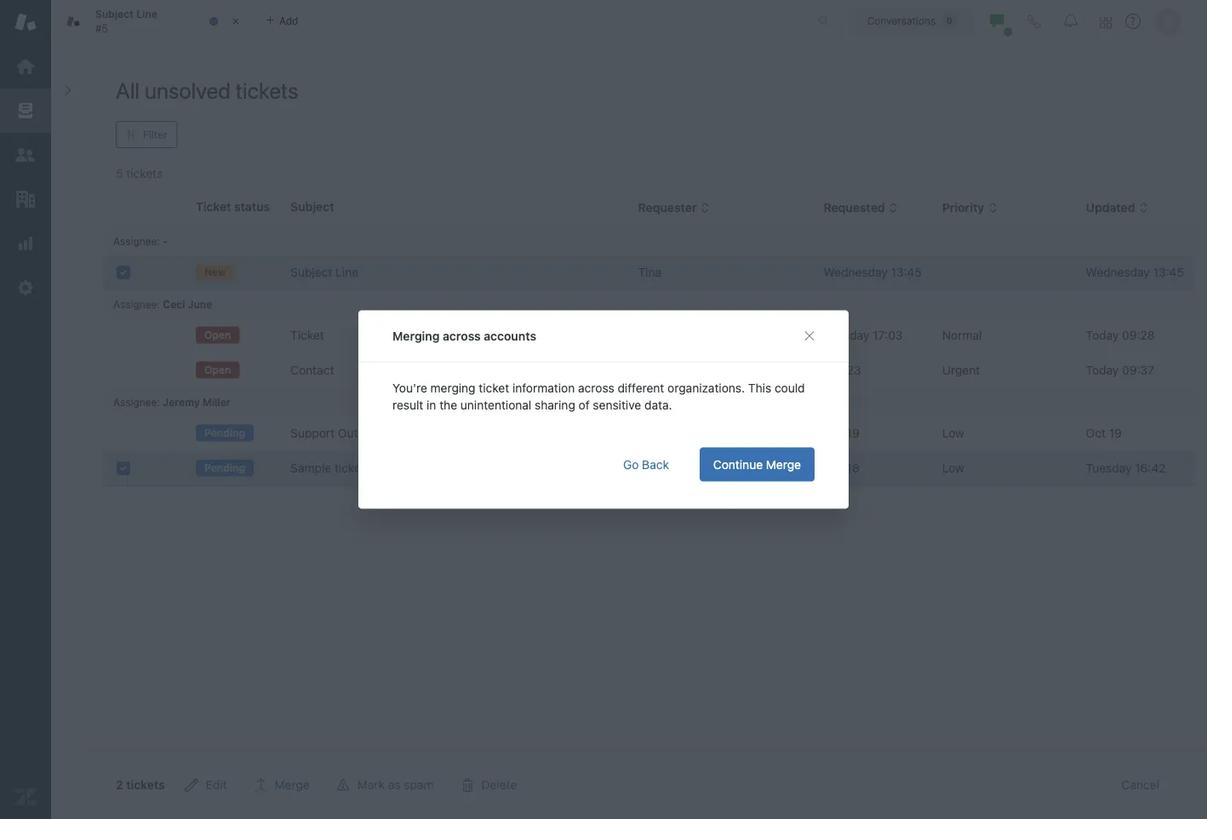 Task type: vqa. For each thing, say whether or not it's contained in the screenshot.
the topmost Assign
no



Task type: locate. For each thing, give the bounding box(es) containing it.
cancel
[[1122, 778, 1160, 792]]

ceci
[[163, 298, 185, 310]]

subject inside row
[[291, 265, 332, 279]]

across right merging
[[443, 329, 481, 343]]

2 row from the top
[[103, 318, 1195, 353]]

contact
[[291, 363, 334, 377]]

assignee: for assignee: -
[[113, 235, 160, 247]]

zendesk products image
[[1100, 17, 1112, 29]]

outreach
[[338, 426, 389, 440]]

open down june
[[204, 329, 231, 341]]

wednesday up 'tuesday 17:03'
[[824, 265, 888, 279]]

0 vertical spatial line
[[136, 8, 157, 20]]

0 vertical spatial ticket
[[479, 381, 509, 395]]

1 horizontal spatial wednesday
[[1086, 265, 1150, 279]]

you're merging ticket information across different organizations. this could result in the unintentional sharing of sensitive data.
[[393, 381, 805, 412]]

3 assignee: from the top
[[113, 396, 160, 408]]

1 vertical spatial assignee:
[[113, 298, 160, 310]]

main element
[[0, 0, 51, 819]]

oct 19
[[824, 426, 860, 440], [1086, 426, 1122, 440]]

1 horizontal spatial the
[[440, 398, 457, 412]]

low for oct 18
[[942, 461, 965, 475]]

zendesk support image
[[14, 11, 37, 33]]

organizations.
[[668, 381, 745, 395]]

tuesday 16:42
[[1086, 461, 1166, 475]]

1 19 from the left
[[847, 426, 860, 440]]

row containing sample ticket: meet the ticket
[[103, 451, 1195, 486]]

assignee: left -
[[113, 235, 160, 247]]

0 horizontal spatial tickets
[[126, 778, 165, 792]]

1 vertical spatial subject
[[291, 200, 334, 214]]

contact link
[[291, 362, 334, 379]]

merge
[[766, 457, 801, 471], [275, 778, 310, 792]]

2 vertical spatial assignee:
[[113, 396, 160, 408]]

across up of
[[578, 381, 615, 395]]

of
[[579, 398, 590, 412]]

#5
[[95, 22, 108, 34]]

0 vertical spatial the
[[440, 398, 457, 412]]

18
[[847, 461, 860, 475]]

subject up #5
[[95, 8, 134, 20]]

19
[[847, 426, 860, 440], [1109, 426, 1122, 440]]

meet
[[372, 461, 400, 475]]

wednesday 13:45
[[824, 265, 922, 279], [1086, 265, 1184, 279]]

oct 18
[[824, 461, 860, 475]]

today 09:37
[[1086, 363, 1155, 377]]

2 open from the top
[[204, 364, 231, 376]]

subject up the ticket
[[291, 265, 332, 279]]

new
[[204, 266, 226, 278]]

merging
[[431, 381, 476, 395]]

16:42
[[1135, 461, 1166, 475]]

as
[[388, 778, 401, 792]]

0 horizontal spatial wednesday
[[824, 265, 888, 279]]

0 horizontal spatial wednesday 13:45
[[824, 265, 922, 279]]

wednesday up today 09:28
[[1086, 265, 1150, 279]]

oct up oct 18
[[824, 426, 844, 440]]

now showing 5 tickets region
[[82, 182, 1207, 819]]

09:28
[[1122, 328, 1155, 342]]

back
[[642, 457, 669, 471]]

assignee:
[[113, 235, 160, 247], [113, 298, 160, 310], [113, 396, 160, 408]]

1 horizontal spatial wednesday 13:45
[[1086, 265, 1184, 279]]

data.
[[645, 398, 672, 412]]

close image
[[227, 13, 244, 30]]

1 vertical spatial tickets
[[126, 778, 165, 792]]

13:45
[[891, 265, 922, 279], [1153, 265, 1184, 279]]

tab
[[51, 0, 255, 43]]

row containing support outreach
[[103, 416, 1195, 451]]

0 vertical spatial tuesday
[[824, 328, 870, 342]]

4 row from the top
[[103, 416, 1195, 451]]

1 vertical spatial ticket
[[424, 461, 454, 475]]

row containing subject line
[[103, 255, 1195, 290]]

1 pending from the top
[[204, 427, 245, 439]]

spam
[[404, 778, 434, 792]]

1 horizontal spatial ticket
[[479, 381, 509, 395]]

2 low from the top
[[942, 461, 965, 475]]

wednesday 13:45 up 09:28
[[1086, 265, 1184, 279]]

oct 23
[[824, 363, 861, 377]]

13:45 up 09:28
[[1153, 265, 1184, 279]]

close modal image
[[803, 329, 817, 343]]

get help image
[[1126, 14, 1141, 29]]

filter
[[143, 129, 167, 140]]

1 horizontal spatial 13:45
[[1153, 265, 1184, 279]]

ticket link
[[291, 327, 324, 344]]

sharing
[[535, 398, 575, 412]]

0 vertical spatial low
[[942, 426, 965, 440]]

across
[[443, 329, 481, 343], [578, 381, 615, 395]]

2 assignee: from the top
[[113, 298, 160, 310]]

1 horizontal spatial line
[[336, 265, 359, 279]]

1 horizontal spatial tickets
[[236, 77, 299, 103]]

1 vertical spatial open
[[204, 364, 231, 376]]

1 low from the top
[[942, 426, 965, 440]]

09:37
[[1122, 363, 1155, 377]]

today 09:28
[[1086, 328, 1155, 342]]

pending
[[204, 427, 245, 439], [204, 462, 245, 474]]

0 horizontal spatial oct 19
[[824, 426, 860, 440]]

get started image
[[14, 55, 37, 77]]

2 today from the top
[[1086, 363, 1119, 377]]

open
[[204, 329, 231, 341], [204, 364, 231, 376]]

2 wednesday 13:45 from the left
[[1086, 265, 1184, 279]]

0 vertical spatial across
[[443, 329, 481, 343]]

2 vertical spatial subject
[[291, 265, 332, 279]]

the right meet
[[403, 461, 421, 475]]

0 vertical spatial open
[[204, 329, 231, 341]]

assignee: ceci june
[[113, 298, 212, 310]]

13:45 up 17:03
[[891, 265, 922, 279]]

normal
[[942, 328, 982, 342]]

today
[[1086, 328, 1119, 342], [1086, 363, 1119, 377]]

customer
[[662, 461, 716, 475]]

0 horizontal spatial ticket
[[424, 461, 454, 475]]

ticket
[[479, 381, 509, 395], [424, 461, 454, 475]]

today left 09:37
[[1086, 363, 1119, 377]]

1 horizontal spatial across
[[578, 381, 615, 395]]

1 wednesday 13:45 from the left
[[824, 265, 922, 279]]

assignee: left "ceci"
[[113, 298, 160, 310]]

line inside row
[[336, 265, 359, 279]]

19 up 18
[[847, 426, 860, 440]]

1 vertical spatial the
[[403, 461, 421, 475]]

today for today 09:28
[[1086, 328, 1119, 342]]

brad
[[638, 363, 664, 377]]

5 row from the top
[[103, 451, 1195, 486]]

the right in
[[440, 398, 457, 412]]

assignee: left jeremy
[[113, 396, 160, 408]]

organizations image
[[14, 188, 37, 210]]

0 horizontal spatial 19
[[847, 426, 860, 440]]

19 up tuesday 16:42
[[1109, 426, 1122, 440]]

0 vertical spatial subject
[[95, 8, 134, 20]]

ticket up unintentional
[[479, 381, 509, 395]]

1 vertical spatial tuesday
[[1086, 461, 1132, 475]]

merge inside "button"
[[275, 778, 310, 792]]

sample ticket: meet the ticket link
[[291, 460, 454, 477]]

line for subject line #5
[[136, 8, 157, 20]]

merge right edit
[[275, 778, 310, 792]]

2 pending from the top
[[204, 462, 245, 474]]

1 vertical spatial pending
[[204, 462, 245, 474]]

the inside you're merging ticket information across different organizations. this could result in the unintentional sharing of sensitive data.
[[440, 398, 457, 412]]

accounts
[[484, 329, 537, 343]]

open up miller
[[204, 364, 231, 376]]

tickets right 2 at bottom left
[[126, 778, 165, 792]]

0 horizontal spatial line
[[136, 8, 157, 20]]

subject up subject line
[[291, 200, 334, 214]]

oct up tuesday 16:42
[[1086, 426, 1106, 440]]

0 vertical spatial assignee:
[[113, 235, 160, 247]]

0 vertical spatial merge
[[766, 457, 801, 471]]

1 today from the top
[[1086, 328, 1119, 342]]

ticket:
[[335, 461, 369, 475]]

oct 19 up oct 18
[[824, 426, 860, 440]]

low for oct 19
[[942, 426, 965, 440]]

0 vertical spatial today
[[1086, 328, 1119, 342]]

continue merge button
[[700, 447, 815, 482]]

1 vertical spatial low
[[942, 461, 965, 475]]

subject for subject
[[291, 200, 334, 214]]

0 horizontal spatial merge
[[275, 778, 310, 792]]

1 horizontal spatial merge
[[766, 457, 801, 471]]

result
[[393, 398, 423, 412]]

all
[[116, 77, 140, 103]]

subject for subject line #5
[[95, 8, 134, 20]]

merge right the continue
[[766, 457, 801, 471]]

wednesday 13:45 up 'tuesday 17:03'
[[824, 265, 922, 279]]

oct
[[824, 363, 844, 377], [824, 426, 844, 440], [1086, 426, 1106, 440], [824, 461, 844, 475]]

0 vertical spatial pending
[[204, 427, 245, 439]]

0 horizontal spatial across
[[443, 329, 481, 343]]

1 vertical spatial across
[[578, 381, 615, 395]]

tuesday
[[824, 328, 870, 342], [1086, 461, 1132, 475]]

2 oct 19 from the left
[[1086, 426, 1122, 440]]

the customer
[[638, 461, 716, 475]]

expand views pane image
[[61, 83, 75, 97]]

subject for subject line
[[291, 265, 332, 279]]

row
[[103, 255, 1195, 290], [103, 318, 1195, 353], [103, 353, 1195, 388], [103, 416, 1195, 451], [103, 451, 1195, 486]]

1 horizontal spatial oct 19
[[1086, 426, 1122, 440]]

subject line #5
[[95, 8, 157, 34]]

subject
[[95, 8, 134, 20], [291, 200, 334, 214], [291, 265, 332, 279]]

oct 19 up tuesday 16:42
[[1086, 426, 1122, 440]]

ticket right meet
[[424, 461, 454, 475]]

1 assignee: from the top
[[113, 235, 160, 247]]

today left 09:28
[[1086, 328, 1119, 342]]

subject inside subject line #5
[[95, 8, 134, 20]]

the
[[638, 461, 659, 475]]

2 tickets
[[116, 778, 165, 792]]

tuesday up oct 23
[[824, 328, 870, 342]]

0 horizontal spatial 13:45
[[891, 265, 922, 279]]

0 horizontal spatial tuesday
[[824, 328, 870, 342]]

1 row from the top
[[103, 255, 1195, 290]]

support
[[291, 426, 335, 440]]

line inside subject line #5
[[136, 8, 157, 20]]

edit button
[[172, 768, 241, 802]]

tickets down close image
[[236, 77, 299, 103]]

3 row from the top
[[103, 353, 1195, 388]]

tuesday for tuesday 16:42
[[1086, 461, 1132, 475]]

1 horizontal spatial 19
[[1109, 426, 1122, 440]]

miller
[[203, 396, 231, 408]]

1 vertical spatial merge
[[275, 778, 310, 792]]

tuesday left 16:42
[[1086, 461, 1132, 475]]

1 vertical spatial line
[[336, 265, 359, 279]]

1 horizontal spatial tuesday
[[1086, 461, 1132, 475]]

0 horizontal spatial the
[[403, 461, 421, 475]]

low
[[942, 426, 965, 440], [942, 461, 965, 475]]

1 vertical spatial today
[[1086, 363, 1119, 377]]



Task type: describe. For each thing, give the bounding box(es) containing it.
subject line link
[[291, 264, 359, 281]]

2 wednesday from the left
[[1086, 265, 1150, 279]]

tuesday 17:03
[[824, 328, 903, 342]]

row containing contact
[[103, 353, 1195, 388]]

mark as spam
[[357, 778, 434, 792]]

pending for sample ticket: meet the ticket
[[204, 462, 245, 474]]

admin image
[[14, 277, 37, 299]]

conversations
[[867, 15, 936, 27]]

subject line
[[291, 265, 359, 279]]

information
[[513, 381, 575, 395]]

support outreach link
[[291, 425, 389, 442]]

2
[[116, 778, 123, 792]]

sample ticket: meet the ticket
[[291, 461, 454, 475]]

priority button
[[942, 200, 998, 216]]

views image
[[14, 100, 37, 122]]

17:03
[[873, 328, 903, 342]]

2 19 from the left
[[1109, 426, 1122, 440]]

priority
[[942, 201, 985, 215]]

mark
[[357, 778, 385, 792]]

support outreach
[[291, 426, 389, 440]]

in
[[427, 398, 436, 412]]

go back
[[623, 457, 669, 471]]

cancel button
[[1108, 768, 1173, 802]]

sensitive
[[593, 398, 641, 412]]

tab containing subject line
[[51, 0, 255, 43]]

0 vertical spatial tickets
[[236, 77, 299, 103]]

requester button
[[638, 200, 711, 216]]

ticket
[[291, 328, 324, 342]]

today for today 09:37
[[1086, 363, 1119, 377]]

could
[[775, 381, 805, 395]]

urgent
[[942, 363, 980, 377]]

continue
[[713, 457, 763, 471]]

delete button
[[447, 768, 531, 802]]

assignee: for assignee: jeremy miller
[[113, 396, 160, 408]]

jeremy
[[163, 396, 200, 408]]

delete
[[482, 778, 517, 792]]

assignee: jeremy miller
[[113, 396, 231, 408]]

continue merge
[[713, 457, 801, 471]]

unintentional
[[461, 398, 532, 412]]

2 13:45 from the left
[[1153, 265, 1184, 279]]

go
[[623, 457, 639, 471]]

mark as spam button
[[323, 768, 447, 802]]

filter button
[[116, 121, 178, 148]]

merge button
[[241, 768, 323, 802]]

customers image
[[14, 144, 37, 166]]

go back button
[[610, 447, 683, 482]]

conversations button
[[849, 7, 975, 34]]

tickets inside now showing 5 tickets region
[[126, 778, 165, 792]]

requested button
[[824, 200, 899, 216]]

oct left 23
[[824, 363, 844, 377]]

different
[[618, 381, 664, 395]]

1 13:45 from the left
[[891, 265, 922, 279]]

merging across accounts dialog
[[358, 310, 849, 509]]

1 open from the top
[[204, 329, 231, 341]]

ticket inside row
[[424, 461, 454, 475]]

line for subject line
[[336, 265, 359, 279]]

tuesday for tuesday 17:03
[[824, 328, 870, 342]]

zendesk image
[[14, 786, 37, 808]]

merge inside button
[[766, 457, 801, 471]]

requester
[[638, 201, 697, 215]]

you're
[[393, 381, 427, 395]]

updated button
[[1086, 200, 1149, 216]]

this
[[748, 381, 772, 395]]

ticket inside you're merging ticket information across different organizations. this could result in the unintentional sharing of sensitive data.
[[479, 381, 509, 395]]

all unsolved tickets
[[116, 77, 299, 103]]

merging
[[393, 329, 440, 343]]

edit
[[206, 778, 227, 792]]

tabs tab list
[[51, 0, 800, 43]]

1 wednesday from the left
[[824, 265, 888, 279]]

pending for support outreach
[[204, 427, 245, 439]]

merging across accounts
[[393, 329, 537, 343]]

reporting image
[[14, 232, 37, 255]]

oct left 18
[[824, 461, 844, 475]]

-
[[163, 235, 168, 247]]

updated
[[1086, 201, 1136, 215]]

the inside 'sample ticket: meet the ticket' link
[[403, 461, 421, 475]]

across inside you're merging ticket information across different organizations. this could result in the unintentional sharing of sensitive data.
[[578, 381, 615, 395]]

requested
[[824, 201, 885, 215]]

assignee: -
[[113, 235, 168, 247]]

tina
[[638, 265, 662, 279]]

sample
[[291, 461, 331, 475]]

assignee: for assignee: ceci june
[[113, 298, 160, 310]]

unsolved
[[145, 77, 231, 103]]

1 oct 19 from the left
[[824, 426, 860, 440]]

june
[[188, 298, 212, 310]]

row containing ticket
[[103, 318, 1195, 353]]

23
[[847, 363, 861, 377]]



